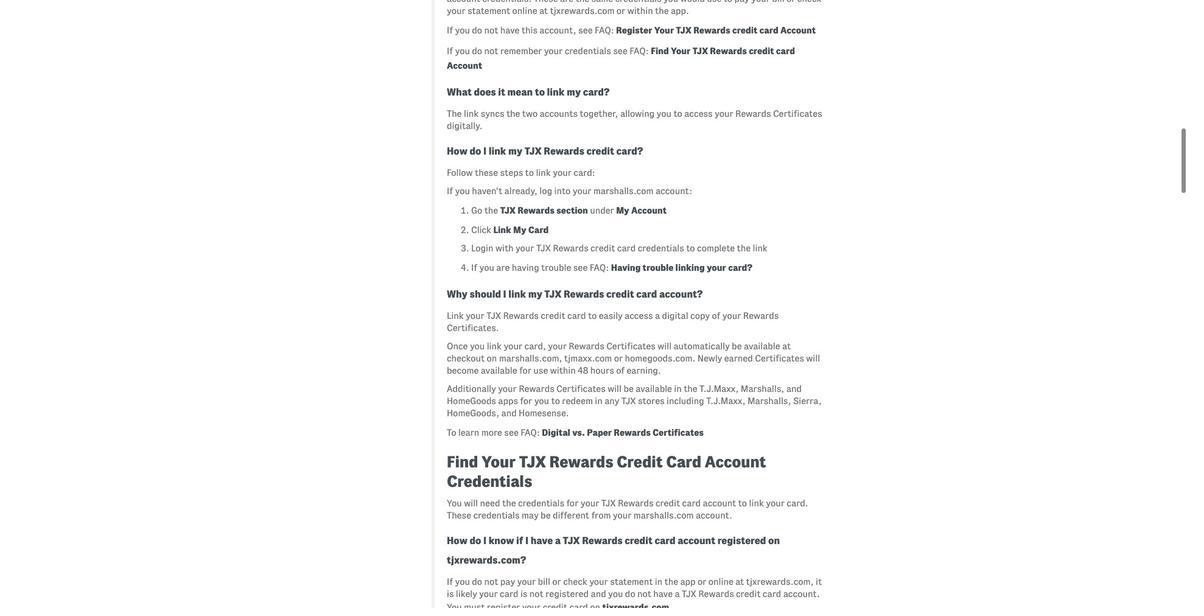 Task type: locate. For each thing, give the bounding box(es) containing it.
on
[[487, 354, 497, 363], [768, 535, 780, 546], [590, 603, 600, 608]]

marshalls.com down credit
[[634, 511, 694, 520]]

be right may
[[541, 511, 551, 520]]

haven't
[[472, 186, 502, 196]]

be inside additionally your rewards certificates will be available in the t.j.maxx, marshalls, and homegoods apps for you to redeem in any tjx stores including t.j.maxx, marshalls, sierra, homegoods, and homesense.
[[624, 384, 634, 394]]

0 horizontal spatial a
[[555, 535, 561, 546]]

1 horizontal spatial and
[[591, 589, 606, 599]]

2 horizontal spatial available
[[744, 341, 780, 351]]

to right steps
[[525, 168, 534, 178]]

available up stores
[[636, 384, 672, 394]]

credit inside you will need the credentials for your tjx rewards credit card account to link your card. these credentials may be different from your marshalls.com account.
[[656, 498, 680, 508]]

1 vertical spatial registered
[[546, 589, 589, 599]]

including
[[667, 396, 704, 406]]

tjx inside find your tjx rewards credit card account
[[693, 46, 708, 56]]

t.j.maxx,
[[700, 384, 739, 394], [706, 396, 746, 406]]

or
[[614, 354, 623, 363], [552, 577, 561, 587], [698, 577, 707, 587]]

available
[[744, 341, 780, 351], [481, 366, 517, 375], [636, 384, 672, 394]]

1 vertical spatial your
[[671, 46, 691, 56]]

0 vertical spatial in
[[674, 384, 682, 394]]

your
[[544, 46, 563, 56], [715, 109, 734, 119], [553, 168, 572, 178], [573, 186, 591, 196], [516, 243, 534, 253], [707, 263, 726, 273], [466, 311, 485, 321], [723, 311, 741, 321], [504, 341, 523, 351], [548, 341, 567, 351], [498, 384, 517, 394], [581, 498, 599, 508], [766, 498, 785, 508], [613, 511, 632, 520], [517, 577, 536, 587], [590, 577, 608, 587], [479, 589, 498, 599], [522, 603, 541, 608]]

access inside link your tjx rewards credit card to easily access a digital copy of your rewards certificates.
[[625, 311, 653, 321]]

do up does
[[472, 46, 482, 56]]

the up including
[[684, 384, 698, 394]]

link inside link your tjx rewards credit card to easily access a digital copy of your rewards certificates.
[[447, 311, 464, 321]]

in up including
[[674, 384, 682, 394]]

should
[[470, 288, 501, 299]]

2 vertical spatial a
[[675, 589, 680, 599]]

1 horizontal spatial account.
[[783, 589, 820, 599]]

to left card.
[[738, 498, 747, 508]]

1 vertical spatial you
[[447, 603, 462, 608]]

link up these
[[489, 145, 506, 156]]

0 vertical spatial card
[[528, 225, 549, 235]]

of right copy
[[712, 311, 721, 321]]

1 vertical spatial of
[[616, 366, 625, 375]]

2 horizontal spatial on
[[768, 535, 780, 546]]

0 horizontal spatial and
[[501, 408, 517, 418]]

if for if you haven't already, log into your marshalls.com account:
[[447, 186, 453, 196]]

you
[[447, 498, 462, 508], [447, 603, 462, 608]]

login
[[471, 243, 494, 253]]

2 vertical spatial your
[[482, 453, 516, 470]]

2 horizontal spatial and
[[787, 384, 802, 394]]

you for if you do not pay your bill or check your statement in the app or online at tjxrewards.com, it is likely your card is not registered and you do not have a tjx rewards credit card account. you must register your credit card on
[[455, 577, 470, 587]]

you for if you haven't already, log into your marshalls.com account:
[[455, 186, 470, 196]]

1 vertical spatial on
[[768, 535, 780, 546]]

1 vertical spatial it
[[816, 577, 822, 587]]

do up tjxrewards.com?
[[470, 535, 481, 546]]

does
[[474, 86, 496, 97]]

tjxrewards.com,
[[746, 577, 814, 587]]

2 vertical spatial available
[[636, 384, 672, 394]]

will up these
[[464, 498, 478, 508]]

registered up online
[[718, 535, 766, 546]]

2 vertical spatial be
[[541, 511, 551, 520]]

0 vertical spatial my
[[567, 86, 581, 97]]

1 horizontal spatial link
[[494, 225, 511, 235]]

account inside how do i know if i have a tjx rewards credit card account registered on tjxrewards.com?
[[678, 535, 716, 546]]

credentials up having trouble linking your card? link
[[638, 243, 684, 253]]

the left app
[[665, 577, 678, 587]]

see up the why should i link my tjx rewards credit card account?
[[573, 263, 588, 273]]

2 vertical spatial on
[[590, 603, 600, 608]]

will
[[658, 341, 672, 351], [806, 354, 820, 363], [608, 384, 622, 394], [464, 498, 478, 508]]

0 vertical spatial account.
[[696, 511, 732, 520]]

tjx inside link your tjx rewards credit card to easily access a digital copy of your rewards certificates.
[[487, 311, 501, 321]]

card.
[[787, 498, 808, 508]]

to inside you will need the credentials for your tjx rewards credit card account to link your card. these credentials may be different from your marshalls.com account.
[[738, 498, 747, 508]]

48
[[578, 366, 589, 375]]

card right credit
[[666, 453, 702, 470]]

any
[[605, 396, 619, 406]]

card inside find your tjx rewards credit card account
[[776, 46, 795, 56]]

earning.
[[627, 366, 661, 375]]

registered inside how do i know if i have a tjx rewards credit card account registered on tjxrewards.com?
[[718, 535, 766, 546]]

account:
[[656, 186, 692, 196]]

1 vertical spatial t.j.maxx,
[[706, 396, 746, 406]]

and down how do i know if i have a tjx rewards credit card account registered on tjxrewards.com?
[[591, 589, 606, 599]]

homegoods,
[[447, 408, 499, 418]]

2 horizontal spatial my
[[567, 86, 581, 97]]

on down how do i know if i have a tjx rewards credit card account registered on tjxrewards.com?
[[590, 603, 600, 608]]

rewards inside additionally your rewards certificates will be available in the t.j.maxx, marshalls, and homegoods apps for you to redeem in any tjx stores including t.j.maxx, marshalls, sierra, homegoods, and homesense.
[[519, 384, 555, 394]]

0 vertical spatial of
[[712, 311, 721, 321]]

for right apps
[[520, 396, 532, 406]]

0 horizontal spatial in
[[595, 396, 603, 406]]

homegoods.com.
[[625, 354, 696, 363]]

i left know
[[483, 535, 487, 546]]

trouble right "having"
[[541, 263, 571, 273]]

1 vertical spatial have
[[531, 535, 553, 546]]

it right does
[[498, 86, 505, 97]]

be inside once you link your card, your rewards certificates will automatically be available at checkout on marshalls.com, tjmaxx.com or homegoods.com. newly earned certificates will become available for use within 48 hours of earning.
[[732, 341, 742, 351]]

tjx down 'different'
[[563, 535, 580, 546]]

be down earning. in the bottom right of the page
[[624, 384, 634, 394]]

2 is from the left
[[521, 589, 528, 599]]

2 vertical spatial for
[[567, 498, 579, 508]]

it inside if you do not pay your bill or check your statement in the app or online at tjxrewards.com, it is likely your card is not registered and you do not have a tjx rewards credit card account. you must register your credit card on
[[816, 577, 822, 587]]

will up homegoods.com.
[[658, 341, 672, 351]]

0 horizontal spatial card
[[528, 225, 549, 235]]

the inside if you do not pay your bill or check your statement in the app or online at tjxrewards.com, it is likely your card is not registered and you do not have a tjx rewards credit card account. you must register your credit card on
[[665, 577, 678, 587]]

trouble left "linking" at the top of the page
[[643, 263, 674, 273]]

tjx down app
[[682, 589, 697, 599]]

on for registered
[[768, 535, 780, 546]]

my right the under
[[616, 206, 629, 215]]

marshalls, left sierra,
[[748, 396, 791, 406]]

1 vertical spatial account.
[[783, 589, 820, 599]]

faq:
[[595, 25, 614, 35], [630, 46, 649, 56], [590, 263, 609, 273], [521, 428, 540, 438]]

tjx down digital
[[519, 453, 546, 470]]

1 horizontal spatial trouble
[[643, 263, 674, 273]]

on for checkout
[[487, 354, 497, 363]]

the inside you will need the credentials for your tjx rewards credit card account to link your card. these credentials may be different from your marshalls.com account.
[[502, 498, 516, 508]]

1 vertical spatial access
[[625, 311, 653, 321]]

check
[[563, 577, 587, 587]]

2 horizontal spatial have
[[654, 589, 673, 599]]

a
[[655, 311, 660, 321], [555, 535, 561, 546], [675, 589, 680, 599]]

1 vertical spatial card?
[[617, 145, 643, 156]]

account.
[[696, 511, 732, 520], [783, 589, 820, 599]]

tjx inside if you do not pay your bill or check your statement in the app or online at tjxrewards.com, it is likely your card is not registered and you do not have a tjx rewards credit card account. you must register your credit card on
[[682, 589, 697, 599]]

0 horizontal spatial at
[[736, 577, 744, 587]]

your
[[654, 25, 674, 35], [671, 46, 691, 56], [482, 453, 516, 470]]

use
[[534, 366, 548, 375]]

1 vertical spatial account
[[678, 535, 716, 546]]

this
[[522, 25, 538, 35]]

the
[[507, 109, 520, 119], [485, 206, 498, 215], [737, 243, 751, 253], [684, 384, 698, 394], [502, 498, 516, 508], [665, 577, 678, 587]]

certificates
[[773, 109, 822, 119], [607, 341, 656, 351], [755, 354, 804, 363], [557, 384, 606, 394], [653, 428, 704, 438]]

a inside link your tjx rewards credit card to easily access a digital copy of your rewards certificates.
[[655, 311, 660, 321]]

you inside once you link your card, your rewards certificates will automatically be available at checkout on marshalls.com, tjmaxx.com or homegoods.com. newly earned certificates will become available for use within 48 hours of earning.
[[470, 341, 485, 351]]

linking
[[676, 263, 705, 273]]

marshalls.com,
[[499, 354, 562, 363]]

you for if you do not have this account, see faq: register your tjx rewards credit card account
[[455, 25, 470, 35]]

earned
[[724, 354, 753, 363]]

tjx down should
[[487, 311, 501, 321]]

to
[[535, 86, 545, 97], [674, 109, 683, 119], [525, 168, 534, 178], [686, 243, 695, 253], [588, 311, 597, 321], [551, 396, 560, 406], [738, 498, 747, 508]]

0 vertical spatial account
[[703, 498, 736, 508]]

how for how do i know if i have a tjx rewards credit card account registered on tjxrewards.com?
[[447, 535, 468, 546]]

0 vertical spatial for
[[519, 366, 532, 375]]

marshalls,
[[741, 384, 785, 394], [748, 396, 791, 406]]

0 horizontal spatial on
[[487, 354, 497, 363]]

0 horizontal spatial account.
[[696, 511, 732, 520]]

2 vertical spatial in
[[655, 577, 663, 587]]

for up 'different'
[[567, 498, 579, 508]]

these
[[475, 168, 498, 178]]

see down if you do not have this account, see faq: register your tjx rewards credit card account
[[613, 46, 628, 56]]

link inside once you link your card, your rewards certificates will automatically be available at checkout on marshalls.com, tjmaxx.com or homegoods.com. newly earned certificates will become available for use within 48 hours of earning.
[[487, 341, 502, 351]]

access inside the link syncs the two accounts together, allowing you to access your rewards certificates digitally.
[[685, 109, 713, 119]]

1 horizontal spatial available
[[636, 384, 672, 394]]

1 horizontal spatial in
[[655, 577, 663, 587]]

1 vertical spatial in
[[595, 396, 603, 406]]

card? down complete
[[728, 263, 753, 273]]

or right bill
[[552, 577, 561, 587]]

1 horizontal spatial registered
[[718, 535, 766, 546]]

to up "linking" at the top of the page
[[686, 243, 695, 253]]

hours
[[591, 366, 614, 375]]

to left easily
[[588, 311, 597, 321]]

faq: left having
[[590, 263, 609, 273]]

or right app
[[698, 577, 707, 587]]

why should i link my tjx rewards credit card account?
[[447, 288, 703, 299]]

not for have
[[484, 25, 498, 35]]

1 vertical spatial marshalls,
[[748, 396, 791, 406]]

to learn more see faq: digital vs. paper rewards certificates
[[447, 428, 704, 438]]

link up digitally. on the left top
[[464, 109, 479, 119]]

tjx up the follow these steps to link your card:
[[525, 145, 542, 156]]

if inside if you do not pay your bill or check your statement in the app or online at tjxrewards.com, it is likely your card is not registered and you do not have a tjx rewards credit card account. you must register your credit card on
[[447, 577, 453, 587]]

1 horizontal spatial it
[[816, 577, 822, 587]]

the right complete
[[737, 243, 751, 253]]

redeem
[[562, 396, 593, 406]]

what does it mean to link my card?
[[447, 86, 610, 97]]

card inside find your tjx rewards credit card account credentials
[[666, 453, 702, 470]]

0 vertical spatial at
[[783, 341, 791, 351]]

your down register your tjx rewards credit card account link
[[671, 46, 691, 56]]

2 horizontal spatial in
[[674, 384, 682, 394]]

1 vertical spatial link
[[447, 311, 464, 321]]

1 horizontal spatial or
[[614, 354, 623, 363]]

in inside if you do not pay your bill or check your statement in the app or online at tjxrewards.com, it is likely your card is not registered and you do not have a tjx rewards credit card account. you must register your credit card on
[[655, 577, 663, 587]]

you down likely
[[447, 603, 462, 608]]

mean
[[508, 86, 533, 97]]

0 horizontal spatial trouble
[[541, 263, 571, 273]]

0 horizontal spatial registered
[[546, 589, 589, 599]]

is left likely
[[447, 589, 454, 599]]

not left pay
[[484, 577, 498, 587]]

credentials
[[565, 46, 611, 56], [638, 243, 684, 253], [518, 498, 564, 508], [473, 511, 520, 520]]

0 horizontal spatial be
[[541, 511, 551, 520]]

i for why should i link my tjx rewards credit card account?
[[503, 288, 506, 299]]

find down learn
[[447, 453, 478, 470]]

link up with
[[494, 225, 511, 235]]

credit
[[732, 25, 758, 35], [749, 46, 774, 56], [587, 145, 614, 156], [591, 243, 615, 253], [607, 288, 634, 299], [541, 311, 565, 321], [656, 498, 680, 508], [625, 535, 653, 546], [736, 589, 761, 599], [543, 603, 568, 608]]

the right need
[[502, 498, 516, 508]]

0 horizontal spatial have
[[500, 25, 520, 35]]

in right statement
[[655, 577, 663, 587]]

1 vertical spatial my
[[508, 145, 523, 156]]

card
[[528, 225, 549, 235], [666, 453, 702, 470]]

0 horizontal spatial card?
[[583, 86, 610, 97]]

on inside how do i know if i have a tjx rewards credit card account registered on tjxrewards.com?
[[768, 535, 780, 546]]

at inside if you do not pay your bill or check your statement in the app or online at tjxrewards.com, it is likely your card is not registered and you do not have a tjx rewards credit card account. you must register your credit card on
[[736, 577, 744, 587]]

in
[[674, 384, 682, 394], [595, 396, 603, 406], [655, 577, 663, 587]]

account?
[[659, 288, 703, 299]]

1 vertical spatial marshalls.com
[[634, 511, 694, 520]]

i right should
[[503, 288, 506, 299]]

1 vertical spatial how
[[447, 535, 468, 546]]

1 horizontal spatial access
[[685, 109, 713, 119]]

digital
[[542, 428, 571, 438]]

you inside the link syncs the two accounts together, allowing you to access your rewards certificates digitally.
[[657, 109, 672, 119]]

at inside once you link your card, your rewards certificates will automatically be available at checkout on marshalls.com, tjmaxx.com or homegoods.com. newly earned certificates will become available for use within 48 hours of earning.
[[783, 341, 791, 351]]

not for pay
[[484, 577, 498, 587]]

digital vs. paper rewards certificates link
[[542, 428, 704, 438]]

2 how from the top
[[447, 535, 468, 546]]

2 vertical spatial and
[[591, 589, 606, 599]]

login with your tjx rewards credit card credentials to complete the link
[[471, 243, 768, 253]]

my up the accounts
[[567, 86, 581, 97]]

card? down the link syncs the two accounts together, allowing you to access your rewards certificates digitally.
[[617, 145, 643, 156]]

1 you from the top
[[447, 498, 462, 508]]

section
[[557, 206, 588, 215]]

for
[[519, 366, 532, 375], [520, 396, 532, 406], [567, 498, 579, 508]]

0 vertical spatial available
[[744, 341, 780, 351]]

1 trouble from the left
[[541, 263, 571, 273]]

1 vertical spatial for
[[520, 396, 532, 406]]

your inside find your tjx rewards credit card account credentials
[[482, 453, 516, 470]]

into
[[554, 186, 571, 196]]

0 vertical spatial and
[[787, 384, 802, 394]]

0 vertical spatial be
[[732, 341, 742, 351]]

be up earned
[[732, 341, 742, 351]]

1 horizontal spatial find
[[651, 46, 669, 56]]

marshalls.com inside you will need the credentials for your tjx rewards credit card account to link your card. these credentials may be different from your marshalls.com account.
[[634, 511, 694, 520]]

rewards
[[694, 25, 731, 35], [710, 46, 747, 56], [736, 109, 771, 119], [544, 145, 585, 156], [518, 206, 555, 215], [553, 243, 589, 253], [564, 288, 604, 299], [503, 311, 539, 321], [743, 311, 779, 321], [569, 341, 605, 351], [519, 384, 555, 394], [614, 428, 651, 438], [550, 453, 613, 470], [618, 498, 654, 508], [582, 535, 623, 546], [699, 589, 734, 599]]

have
[[500, 25, 520, 35], [531, 535, 553, 546], [654, 589, 673, 599]]

0 vertical spatial how
[[447, 145, 468, 156]]

1 vertical spatial find
[[447, 453, 478, 470]]

link inside the link syncs the two accounts together, allowing you to access your rewards certificates digitally.
[[464, 109, 479, 119]]

0 horizontal spatial find
[[447, 453, 478, 470]]

0 vertical spatial on
[[487, 354, 497, 363]]

register
[[487, 603, 520, 608]]

0 vertical spatial my
[[616, 206, 629, 215]]

tjx rewards section link
[[500, 206, 588, 215]]

find your tjx rewards credit card account link
[[447, 46, 795, 70]]

find inside find your tjx rewards credit card account credentials
[[447, 453, 478, 470]]

have inside if you do not pay your bill or check your statement in the app or online at tjxrewards.com, it is likely your card is not registered and you do not have a tjx rewards credit card account. you must register your credit card on
[[654, 589, 673, 599]]

1 how from the top
[[447, 145, 468, 156]]

may
[[522, 511, 539, 520]]

rewards inside find your tjx rewards credit card account credentials
[[550, 453, 613, 470]]

1 vertical spatial a
[[555, 535, 561, 546]]

will up any
[[608, 384, 622, 394]]

if for if you do not have this account, see faq: register your tjx rewards credit card account
[[447, 25, 453, 35]]

1 vertical spatial and
[[501, 408, 517, 418]]

1 horizontal spatial is
[[521, 589, 528, 599]]

1 horizontal spatial of
[[712, 311, 721, 321]]

faq: down 'register'
[[630, 46, 649, 56]]

not left remember
[[484, 46, 498, 56]]

tjx down register your tjx rewards credit card account link
[[693, 46, 708, 56]]

0 horizontal spatial or
[[552, 577, 561, 587]]

find inside find your tjx rewards credit card account
[[651, 46, 669, 56]]

1 vertical spatial card
[[666, 453, 702, 470]]

your inside additionally your rewards certificates will be available in the t.j.maxx, marshalls, and homegoods apps for you to redeem in any tjx stores including t.j.maxx, marshalls, sierra, homegoods, and homesense.
[[498, 384, 517, 394]]

the right go
[[485, 206, 498, 215]]

link inside you will need the credentials for your tjx rewards credit card account to link your card. these credentials may be different from your marshalls.com account.
[[749, 498, 764, 508]]

to up homesense.
[[551, 396, 560, 406]]

you inside if you do not pay your bill or check your statement in the app or online at tjxrewards.com, it is likely your card is not registered and you do not have a tjx rewards credit card account. you must register your credit card on
[[447, 603, 462, 608]]

stores
[[638, 396, 665, 406]]

card? up together,
[[583, 86, 610, 97]]

you inside additionally your rewards certificates will be available in the t.j.maxx, marshalls, and homegoods apps for you to redeem in any tjx stores including t.j.maxx, marshalls, sierra, homegoods, and homesense.
[[534, 396, 549, 406]]

i for how do i link my tjx rewards credit card?
[[483, 145, 487, 156]]

0 vertical spatial marshalls,
[[741, 384, 785, 394]]

do inside how do i know if i have a tjx rewards credit card account registered on tjxrewards.com?
[[470, 535, 481, 546]]

0 horizontal spatial available
[[481, 366, 517, 375]]

see
[[579, 25, 593, 35], [613, 46, 628, 56], [573, 263, 588, 273], [504, 428, 519, 438]]

your up the credentials
[[482, 453, 516, 470]]

it right tjxrewards.com,
[[816, 577, 822, 587]]

and up sierra,
[[787, 384, 802, 394]]

1 vertical spatial my
[[513, 225, 526, 235]]

2 you from the top
[[447, 603, 462, 608]]

link down certificates.
[[487, 341, 502, 351]]

to right allowing
[[674, 109, 683, 119]]

copy
[[691, 311, 710, 321]]

certificates.
[[447, 323, 499, 333]]

how down these
[[447, 535, 468, 546]]

find for find your tjx rewards credit card account credentials
[[447, 453, 478, 470]]

0 vertical spatial link
[[494, 225, 511, 235]]

find down 'register'
[[651, 46, 669, 56]]

1 vertical spatial at
[[736, 577, 744, 587]]

marshalls, down earned
[[741, 384, 785, 394]]

account
[[703, 498, 736, 508], [678, 535, 716, 546]]

0 horizontal spatial it
[[498, 86, 505, 97]]

at
[[783, 341, 791, 351], [736, 577, 744, 587]]

1 vertical spatial be
[[624, 384, 634, 394]]

account. inside if you do not pay your bill or check your statement in the app or online at tjxrewards.com, it is likely your card is not registered and you do not have a tjx rewards credit card account. you must register your credit card on
[[783, 589, 820, 599]]

see right more
[[504, 428, 519, 438]]

the inside additionally your rewards certificates will be available in the t.j.maxx, marshalls, and homegoods apps for you to redeem in any tjx stores including t.j.maxx, marshalls, sierra, homegoods, and homesense.
[[684, 384, 698, 394]]

your inside the link syncs the two accounts together, allowing you to access your rewards certificates digitally.
[[715, 109, 734, 119]]

link down "having"
[[509, 288, 526, 299]]

you for if you are having trouble see faq: having trouble linking your card?
[[480, 263, 494, 273]]

how
[[447, 145, 468, 156], [447, 535, 468, 546]]

1 horizontal spatial my
[[528, 288, 542, 299]]

0 horizontal spatial link
[[447, 311, 464, 321]]

your inside find your tjx rewards credit card account
[[671, 46, 691, 56]]

credentials down need
[[473, 511, 520, 520]]

tjx right any
[[622, 396, 636, 406]]

the link syncs the two accounts together, allowing you to access your rewards certificates digitally.
[[447, 109, 822, 131]]

marshalls.com up the under
[[594, 186, 654, 196]]

tjx inside you will need the credentials for your tjx rewards credit card account to link your card. these credentials may be different from your marshalls.com account.
[[601, 498, 616, 508]]

1 horizontal spatial at
[[783, 341, 791, 351]]

1 horizontal spatial card
[[666, 453, 702, 470]]

available up earned
[[744, 341, 780, 351]]

on inside once you link your card, your rewards certificates will automatically be available at checkout on marshalls.com, tjmaxx.com or homegoods.com. newly earned certificates will become available for use within 48 hours of earning.
[[487, 354, 497, 363]]

certificates inside the link syncs the two accounts together, allowing you to access your rewards certificates digitally.
[[773, 109, 822, 119]]

steps
[[500, 168, 523, 178]]

tjx
[[676, 25, 692, 35], [693, 46, 708, 56], [525, 145, 542, 156], [500, 206, 516, 215], [536, 243, 551, 253], [545, 288, 562, 299], [487, 311, 501, 321], [622, 396, 636, 406], [519, 453, 546, 470], [601, 498, 616, 508], [563, 535, 580, 546], [682, 589, 697, 599]]

my up steps
[[508, 145, 523, 156]]

2 vertical spatial my
[[528, 288, 542, 299]]

1 horizontal spatial be
[[624, 384, 634, 394]]

the inside the link syncs the two accounts together, allowing you to access your rewards certificates digitally.
[[507, 109, 520, 119]]

more
[[481, 428, 502, 438]]

faq: left 'register'
[[595, 25, 614, 35]]

of
[[712, 311, 721, 321], [616, 366, 625, 375]]

of right hours
[[616, 366, 625, 375]]

register your tjx rewards credit card account link
[[616, 25, 816, 35]]

link left card.
[[749, 498, 764, 508]]

or up hours
[[614, 354, 623, 363]]

your right 'register'
[[654, 25, 674, 35]]

on right checkout
[[487, 354, 497, 363]]

in left any
[[595, 396, 603, 406]]

0 horizontal spatial of
[[616, 366, 625, 375]]

will inside additionally your rewards certificates will be available in the t.j.maxx, marshalls, and homegoods apps for you to redeem in any tjx stores including t.j.maxx, marshalls, sierra, homegoods, and homesense.
[[608, 384, 622, 394]]

0 vertical spatial registered
[[718, 535, 766, 546]]

easily
[[599, 311, 623, 321]]

tjx up from
[[601, 498, 616, 508]]

credit inside find your tjx rewards credit card account
[[749, 46, 774, 56]]

from
[[592, 511, 611, 520]]

you
[[455, 25, 470, 35], [455, 46, 470, 56], [657, 109, 672, 119], [455, 186, 470, 196], [480, 263, 494, 273], [470, 341, 485, 351], [534, 396, 549, 406], [455, 577, 470, 587], [608, 589, 623, 599]]

how inside how do i know if i have a tjx rewards credit card account registered on tjxrewards.com?
[[447, 535, 468, 546]]

see right "account,"
[[579, 25, 593, 35]]

for down marshalls.com,
[[519, 366, 532, 375]]

you up these
[[447, 498, 462, 508]]

0 vertical spatial your
[[654, 25, 674, 35]]



Task type: vqa. For each thing, say whether or not it's contained in the screenshot.
INCLUDING
yes



Task type: describe. For each thing, give the bounding box(es) containing it.
account inside you will need the credentials for your tjx rewards credit card account to link your card. these credentials may be different from your marshalls.com account.
[[703, 498, 736, 508]]

credit
[[617, 453, 663, 470]]

if for if you do not remember your credentials see faq:
[[447, 46, 453, 56]]

allowing
[[620, 109, 655, 119]]

tjx inside additionally your rewards certificates will be available in the t.j.maxx, marshalls, and homegoods apps for you to redeem in any tjx stores including t.j.maxx, marshalls, sierra, homegoods, and homesense.
[[622, 396, 636, 406]]

rewards inside if you do not pay your bill or check your statement in the app or online at tjxrewards.com, it is likely your card is not registered and you do not have a tjx rewards credit card account. you must register your credit card on
[[699, 589, 734, 599]]

having
[[512, 263, 539, 273]]

my for do
[[508, 145, 523, 156]]

additionally
[[447, 384, 496, 394]]

card inside you will need the credentials for your tjx rewards credit card account to link your card. these credentials may be different from your marshalls.com account.
[[682, 498, 701, 508]]

the
[[447, 109, 462, 119]]

if
[[516, 535, 523, 546]]

tjx up click link my card
[[500, 206, 516, 215]]

available inside additionally your rewards certificates will be available in the t.j.maxx, marshalls, and homegoods apps for you to redeem in any tjx stores including t.j.maxx, marshalls, sierra, homegoods, and homesense.
[[636, 384, 672, 394]]

and inside if you do not pay your bill or check your statement in the app or online at tjxrewards.com, it is likely your card is not registered and you do not have a tjx rewards credit card account. you must register your credit card on
[[591, 589, 606, 599]]

a inside if you do not pay your bill or check your statement in the app or online at tjxrewards.com, it is likely your card is not registered and you do not have a tjx rewards credit card account. you must register your credit card on
[[675, 589, 680, 599]]

on inside if you do not pay your bill or check your statement in the app or online at tjxrewards.com, it is likely your card is not registered and you do not have a tjx rewards credit card account. you must register your credit card on
[[590, 603, 600, 608]]

why
[[447, 288, 468, 299]]

click
[[471, 225, 491, 235]]

have inside how do i know if i have a tjx rewards credit card account registered on tjxrewards.com?
[[531, 535, 553, 546]]

account,
[[540, 25, 576, 35]]

what
[[447, 86, 472, 97]]

to inside the link syncs the two accounts together, allowing you to access your rewards certificates digitally.
[[674, 109, 683, 119]]

for inside once you link your card, your rewards certificates will automatically be available at checkout on marshalls.com, tjmaxx.com or homegoods.com. newly earned certificates will become available for use within 48 hours of earning.
[[519, 366, 532, 375]]

additionally your rewards certificates will be available in the t.j.maxx, marshalls, and homegoods apps for you to redeem in any tjx stores including t.j.maxx, marshalls, sierra, homegoods, and homesense.
[[447, 384, 822, 418]]

account. inside you will need the credentials for your tjx rewards credit card account to link your card. these credentials may be different from your marshalls.com account.
[[696, 511, 732, 520]]

how for how do i link my tjx rewards credit card?
[[447, 145, 468, 156]]

you will need the credentials for your tjx rewards credit card account to link your card. these credentials may be different from your marshalls.com account.
[[447, 498, 808, 520]]

tjx up "having"
[[536, 243, 551, 253]]

i for how do i know if i have a tjx rewards credit card account registered on tjxrewards.com?
[[483, 535, 487, 546]]

tjxrewards.com?
[[447, 555, 526, 565]]

card inside link your tjx rewards credit card to easily access a digital copy of your rewards certificates.
[[568, 311, 586, 321]]

likely
[[456, 589, 477, 599]]

do up likely
[[472, 577, 482, 587]]

go the tjx rewards section under my account
[[471, 206, 667, 215]]

card inside how do i know if i have a tjx rewards credit card account registered on tjxrewards.com?
[[655, 535, 676, 546]]

already,
[[505, 186, 538, 196]]

tjx up card,
[[545, 288, 562, 299]]

digitally.
[[447, 121, 483, 131]]

link right complete
[[753, 243, 768, 253]]

learn
[[458, 428, 479, 438]]

credit inside how do i know if i have a tjx rewards credit card account registered on tjxrewards.com?
[[625, 535, 653, 546]]

accounts
[[540, 109, 578, 119]]

will inside you will need the credentials for your tjx rewards credit card account to link your card. these credentials may be different from your marshalls.com account.
[[464, 498, 478, 508]]

under
[[590, 206, 614, 215]]

become
[[447, 366, 479, 375]]

must
[[464, 603, 485, 608]]

i right if
[[525, 535, 529, 546]]

are
[[496, 263, 510, 273]]

if for if you do not pay your bill or check your statement in the app or online at tjxrewards.com, it is likely your card is not registered and you do not have a tjx rewards credit card account. you must register your credit card on
[[447, 577, 453, 587]]

be inside you will need the credentials for your tjx rewards credit card account to link your card. these credentials may be different from your marshalls.com account.
[[541, 511, 551, 520]]

find for find your tjx rewards credit card account
[[651, 46, 669, 56]]

to right the mean
[[535, 86, 545, 97]]

you for if you do not remember your credentials see faq:
[[455, 46, 470, 56]]

if you do not have this account, see faq: register your tjx rewards credit card account
[[447, 25, 816, 35]]

tjx inside find your tjx rewards credit card account credentials
[[519, 453, 546, 470]]

1 horizontal spatial my
[[616, 206, 629, 215]]

digital
[[662, 311, 688, 321]]

apps
[[498, 396, 518, 406]]

registered inside if you do not pay your bill or check your statement in the app or online at tjxrewards.com, it is likely your card is not registered and you do not have a tjx rewards credit card account. you must register your credit card on
[[546, 589, 589, 599]]

follow
[[447, 168, 473, 178]]

online
[[709, 577, 734, 587]]

do down statement
[[625, 589, 636, 599]]

if you are having trouble see faq: having trouble linking your card?
[[471, 263, 753, 273]]

need
[[480, 498, 500, 508]]

0 vertical spatial marshalls.com
[[594, 186, 654, 196]]

account inside find your tjx rewards credit card account credentials
[[705, 453, 766, 470]]

do up these
[[470, 145, 481, 156]]

once you link your card, your rewards certificates will automatically be available at checkout on marshalls.com, tjmaxx.com or homegoods.com. newly earned certificates will become available for use within 48 hours of earning.
[[447, 341, 820, 375]]

within
[[550, 366, 576, 375]]

two
[[522, 109, 538, 119]]

a inside how do i know if i have a tjx rewards credit card account registered on tjxrewards.com?
[[555, 535, 561, 546]]

rewards inside find your tjx rewards credit card account
[[710, 46, 747, 56]]

with
[[496, 243, 514, 253]]

if for if you are having trouble see faq: having trouble linking your card?
[[471, 263, 477, 273]]

tjmaxx.com
[[564, 354, 612, 363]]

rewards inside how do i know if i have a tjx rewards credit card account registered on tjxrewards.com?
[[582, 535, 623, 546]]

1 horizontal spatial card?
[[617, 145, 643, 156]]

for inside additionally your rewards certificates will be available in the t.j.maxx, marshalls, and homegoods apps for you to redeem in any tjx stores including t.j.maxx, marshalls, sierra, homegoods, and homesense.
[[520, 396, 532, 406]]

rewards inside the link syncs the two accounts together, allowing you to access your rewards certificates digitally.
[[736, 109, 771, 119]]

if you haven't already, log into your marshalls.com account:
[[447, 186, 692, 196]]

your for credit
[[671, 46, 691, 56]]

to inside link your tjx rewards credit card to easily access a digital copy of your rewards certificates.
[[588, 311, 597, 321]]

together,
[[580, 109, 618, 119]]

checkout
[[447, 354, 485, 363]]

0 vertical spatial t.j.maxx,
[[700, 384, 739, 394]]

credit inside link your tjx rewards credit card to easily access a digital copy of your rewards certificates.
[[541, 311, 565, 321]]

your for credit
[[482, 453, 516, 470]]

for inside you will need the credentials for your tjx rewards credit card account to link your card. these credentials may be different from your marshalls.com account.
[[567, 498, 579, 508]]

paper
[[587, 428, 612, 438]]

how do i know if i have a tjx rewards credit card account registered on tjxrewards.com?
[[447, 535, 780, 565]]

to inside additionally your rewards certificates will be available in the t.j.maxx, marshalls, and homegoods apps for you to redeem in any tjx stores including t.j.maxx, marshalls, sierra, homegoods, and homesense.
[[551, 396, 560, 406]]

pay
[[500, 577, 515, 587]]

my for should
[[528, 288, 542, 299]]

credentials
[[447, 473, 532, 490]]

go
[[471, 206, 482, 215]]

log
[[540, 186, 552, 196]]

find your tjx rewards credit card account credentials
[[447, 453, 766, 490]]

rewards inside once you link your card, your rewards certificates will automatically be available at checkout on marshalls.com, tjmaxx.com or homegoods.com. newly earned certificates will become available for use within 48 hours of earning.
[[569, 341, 605, 351]]

1 is from the left
[[447, 589, 454, 599]]

2 horizontal spatial card?
[[728, 263, 753, 273]]

of inside link your tjx rewards credit card to easily access a digital copy of your rewards certificates.
[[712, 311, 721, 321]]

complete
[[697, 243, 735, 253]]

different
[[553, 511, 589, 520]]

1 vertical spatial available
[[481, 366, 517, 375]]

not down bill
[[530, 589, 544, 599]]

rewards inside you will need the credentials for your tjx rewards credit card account to link your card. these credentials may be different from your marshalls.com account.
[[618, 498, 654, 508]]

link up the accounts
[[547, 86, 565, 97]]

find your tjx rewards credit card account
[[447, 46, 795, 70]]

homegoods
[[447, 396, 496, 406]]

of inside once you link your card, your rewards certificates will automatically be available at checkout on marshalls.com, tjmaxx.com or homegoods.com. newly earned certificates will become available for use within 48 hours of earning.
[[616, 366, 625, 375]]

card,
[[525, 341, 546, 351]]

2 horizontal spatial or
[[698, 577, 707, 587]]

certificates inside additionally your rewards certificates will be available in the t.j.maxx, marshalls, and homegoods apps for you to redeem in any tjx stores including t.j.maxx, marshalls, sierra, homegoods, and homesense.
[[557, 384, 606, 394]]

tjx inside how do i know if i have a tjx rewards credit card account registered on tjxrewards.com?
[[563, 535, 580, 546]]

credentials down "account,"
[[565, 46, 611, 56]]

not down statement
[[638, 589, 652, 599]]

link your tjx rewards credit card to easily access a digital copy of your rewards certificates.
[[447, 311, 779, 333]]

will up sierra,
[[806, 354, 820, 363]]

or inside once you link your card, your rewards certificates will automatically be available at checkout on marshalls.com, tjmaxx.com or homegoods.com. newly earned certificates will become available for use within 48 hours of earning.
[[614, 354, 623, 363]]

these
[[447, 511, 471, 520]]

credentials up may
[[518, 498, 564, 508]]

you for once you link your card, your rewards certificates will automatically be available at checkout on marshalls.com, tjmaxx.com or homegoods.com. newly earned certificates will become available for use within 48 hours of earning.
[[470, 341, 485, 351]]

tjx right 'register'
[[676, 25, 692, 35]]

0 horizontal spatial my
[[513, 225, 526, 235]]

once
[[447, 341, 468, 351]]

do left this
[[472, 25, 482, 35]]

automatically
[[674, 341, 730, 351]]

if you do not pay your bill or check your statement in the app or online at tjxrewards.com, it is likely your card is not registered and you do not have a tjx rewards credit card account. you must register your credit card on
[[447, 577, 822, 608]]

homesense.
[[519, 408, 569, 418]]

account inside find your tjx rewards credit card account
[[447, 61, 482, 70]]

newly
[[698, 354, 722, 363]]

card:
[[574, 168, 595, 178]]

sierra,
[[793, 396, 822, 406]]

0 vertical spatial card?
[[583, 86, 610, 97]]

vs.
[[572, 428, 585, 438]]

follow these steps to link your card:
[[447, 168, 595, 178]]

if you do not remember your credentials see faq:
[[447, 46, 651, 56]]

not for remember
[[484, 46, 498, 56]]

faq: down homesense.
[[521, 428, 540, 438]]

statement
[[610, 577, 653, 587]]

click link my card
[[471, 225, 549, 235]]

bill
[[538, 577, 550, 587]]

2 trouble from the left
[[643, 263, 674, 273]]

you inside you will need the credentials for your tjx rewards credit card account to link your card. these credentials may be different from your marshalls.com account.
[[447, 498, 462, 508]]

0 vertical spatial it
[[498, 86, 505, 97]]

link up log
[[536, 168, 551, 178]]



